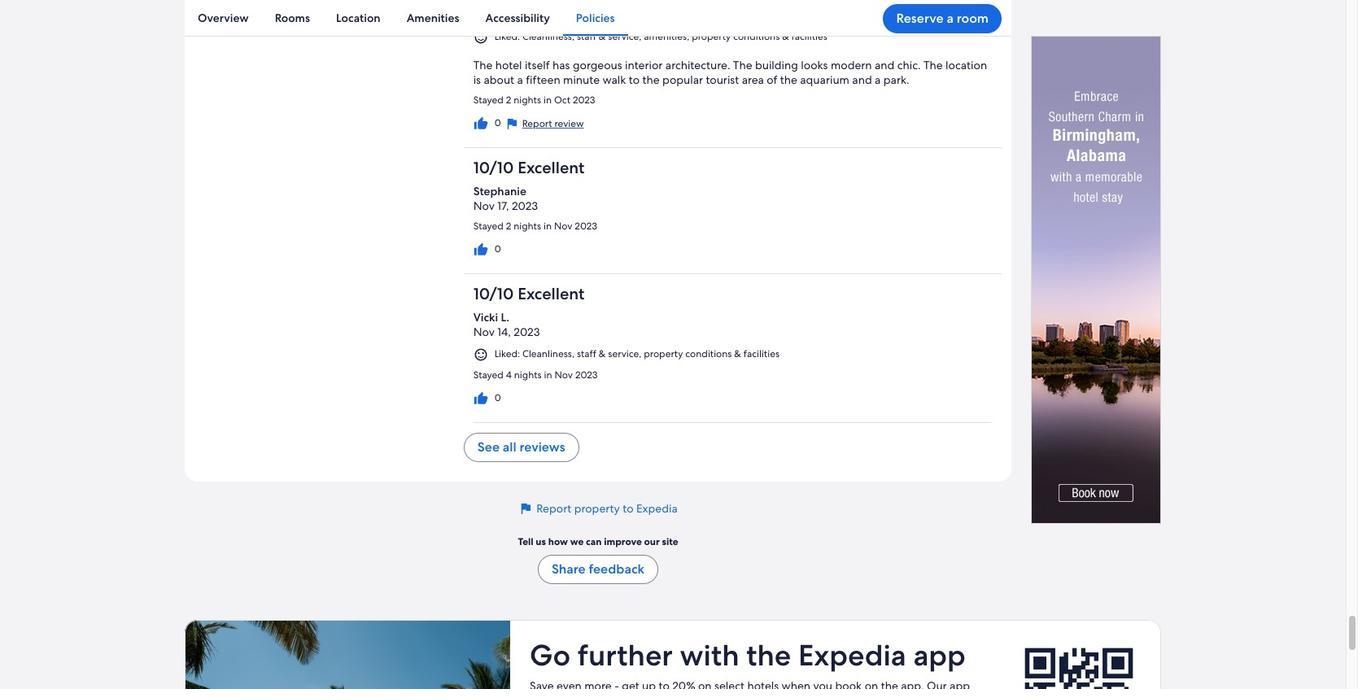 Task type: vqa. For each thing, say whether or not it's contained in the screenshot.
further
yes



Task type: locate. For each thing, give the bounding box(es) containing it.
can
[[586, 536, 602, 549]]

liked: down accessibility
[[495, 30, 520, 43]]

small image down vicki
[[473, 348, 488, 362]]

to
[[629, 72, 640, 87], [623, 501, 634, 516]]

1 staff from the top
[[577, 30, 596, 43]]

reserve a room button
[[883, 4, 1002, 33]]

0 button down 17,
[[473, 243, 501, 258]]

0 vertical spatial expedia
[[636, 501, 678, 516]]

0 down 17,
[[495, 243, 501, 256]]

1 liked: from the top
[[495, 30, 520, 43]]

0 horizontal spatial a
[[517, 72, 523, 87]]

facilities
[[792, 30, 828, 43], [744, 348, 780, 361]]

1 10/10 from the top
[[473, 157, 514, 179]]

18,
[[497, 7, 511, 22]]

2 horizontal spatial property
[[692, 30, 731, 43]]

2023 down minute
[[573, 93, 595, 106]]

fifteen
[[526, 72, 560, 87]]

cleanliness,
[[522, 30, 575, 43], [522, 348, 575, 361]]

0 vertical spatial to
[[629, 72, 640, 87]]

nov left 14,
[[473, 325, 495, 340]]

2 vertical spatial stayed
[[473, 369, 504, 382]]

1 horizontal spatial conditions
[[733, 30, 780, 43]]

staff down the policies
[[577, 30, 596, 43]]

a left room
[[947, 9, 954, 26]]

building
[[755, 58, 798, 72]]

service, for amenities,
[[608, 30, 642, 43]]

2023 right 17,
[[512, 199, 538, 214]]

stayed for liked: cleanliness, staff & service, amenities, property conditions & facilities
[[473, 93, 504, 106]]

small image
[[473, 30, 488, 45], [473, 348, 488, 362]]

a inside button
[[947, 9, 954, 26]]

the
[[643, 72, 660, 87], [780, 72, 797, 87], [746, 636, 791, 675]]

in right 4
[[544, 369, 552, 382]]

small image for liked: cleanliness, staff & service, amenities, property conditions & facilities
[[473, 30, 488, 45]]

conditions
[[733, 30, 780, 43], [686, 348, 732, 361]]

and
[[875, 58, 895, 72], [852, 72, 872, 87]]

1 excellent from the top
[[518, 157, 585, 179]]

stayed down about
[[473, 93, 504, 106]]

1 vertical spatial cleanliness,
[[522, 348, 575, 361]]

amenities
[[407, 11, 459, 25]]

property
[[692, 30, 731, 43], [644, 348, 683, 361], [574, 501, 620, 516]]

liked:
[[495, 30, 520, 43], [495, 348, 520, 361]]

1 0 button from the top
[[473, 116, 501, 131]]

1 vertical spatial liked:
[[495, 348, 520, 361]]

nov right 4
[[555, 369, 573, 382]]

staff up the stayed 4 nights in nov 2023
[[577, 348, 596, 361]]

2023 inside '10/10 excellent stephanie nov 17, 2023'
[[512, 199, 538, 214]]

2 service, from the top
[[608, 348, 642, 361]]

0 horizontal spatial the
[[473, 58, 493, 72]]

aquarium
[[800, 72, 850, 87]]

we
[[570, 536, 584, 549]]

0 vertical spatial facilities
[[792, 30, 828, 43]]

l.
[[501, 310, 510, 325]]

0 vertical spatial 0
[[495, 116, 501, 129]]

report inside 'button'
[[522, 117, 552, 130]]

list
[[185, 0, 1012, 36]]

0 vertical spatial liked:
[[495, 30, 520, 43]]

2 down 17,
[[506, 220, 511, 233]]

3 nights from the top
[[514, 369, 542, 382]]

service, for property
[[608, 348, 642, 361]]

excellent
[[518, 157, 585, 179], [518, 284, 585, 305]]

1 vertical spatial nights
[[514, 220, 541, 233]]

report down stayed 2 nights in oct 2023
[[522, 117, 552, 130]]

excellent down stayed 2 nights in nov 2023
[[518, 284, 585, 305]]

10/10 inside '10/10 excellent stephanie nov 17, 2023'
[[473, 157, 514, 179]]

a right about
[[517, 72, 523, 87]]

0 vertical spatial small image
[[473, 30, 488, 45]]

nov
[[473, 7, 495, 22], [473, 199, 495, 214], [554, 220, 572, 233], [473, 325, 495, 340], [555, 369, 573, 382]]

tell
[[518, 536, 534, 549]]

2 stayed from the top
[[473, 220, 504, 233]]

and left park.
[[852, 72, 872, 87]]

10/10 up vicki
[[473, 284, 514, 305]]

nights right 4
[[514, 369, 542, 382]]

0 vertical spatial property
[[692, 30, 731, 43]]

1 small image from the top
[[473, 30, 488, 45]]

stayed 4 nights in nov 2023
[[473, 369, 598, 382]]

reviews
[[520, 439, 565, 456]]

expedia
[[636, 501, 678, 516], [798, 636, 906, 675]]

3 the from the left
[[924, 58, 943, 72]]

10/10
[[473, 157, 514, 179], [473, 284, 514, 305]]

2 vertical spatial in
[[544, 369, 552, 382]]

0 vertical spatial stayed
[[473, 93, 504, 106]]

2 horizontal spatial the
[[924, 58, 943, 72]]

0 for 4
[[495, 392, 501, 405]]

1 horizontal spatial the
[[733, 58, 752, 72]]

0 vertical spatial 2
[[506, 93, 511, 106]]

liked: up 4
[[495, 348, 520, 361]]

go further with the expedia app
[[530, 636, 966, 675]]

0 vertical spatial nights
[[514, 93, 541, 106]]

1 horizontal spatial expedia
[[798, 636, 906, 675]]

report property to expedia button
[[519, 501, 678, 516]]

3 0 from the top
[[495, 392, 501, 405]]

the right with
[[746, 636, 791, 675]]

1 vertical spatial 0 button
[[473, 243, 501, 258]]

2 vertical spatial 0 button
[[473, 392, 501, 406]]

0 button
[[473, 116, 501, 131], [473, 243, 501, 258], [473, 392, 501, 406]]

2 staff from the top
[[577, 348, 596, 361]]

medium image left undefined icon
[[473, 116, 488, 131]]

1 vertical spatial 0
[[495, 243, 501, 256]]

nights for nov 14, 2023
[[514, 369, 542, 382]]

staff for property
[[577, 348, 596, 361]]

the inside region
[[746, 636, 791, 675]]

nov down '10/10 excellent stephanie nov 17, 2023' on the left top
[[554, 220, 572, 233]]

modern
[[831, 58, 872, 72]]

and left chic.
[[875, 58, 895, 72]]

2 vertical spatial medium image
[[519, 501, 533, 516]]

the left hotel
[[473, 58, 493, 72]]

accessibility link
[[472, 0, 563, 36]]

1 vertical spatial expedia
[[798, 636, 906, 675]]

tell us how we can improve our site
[[518, 536, 678, 549]]

nights down fifteen
[[514, 93, 541, 106]]

nov left 17,
[[473, 199, 495, 214]]

staff for amenities,
[[577, 30, 596, 43]]

gorgeous
[[573, 58, 622, 72]]

report for report review
[[522, 117, 552, 130]]

medium image
[[473, 392, 488, 406]]

us
[[536, 536, 546, 549]]

10/10 for 10/10 excellent vicki l. nov 14, 2023
[[473, 284, 514, 305]]

1 horizontal spatial property
[[644, 348, 683, 361]]

the
[[473, 58, 493, 72], [733, 58, 752, 72], [924, 58, 943, 72]]

0 vertical spatial 10/10
[[473, 157, 514, 179]]

2 nights from the top
[[514, 220, 541, 233]]

report review button
[[504, 116, 584, 131]]

1 vertical spatial stayed
[[473, 220, 504, 233]]

medium image up "tell"
[[519, 501, 533, 516]]

1 vertical spatial in
[[544, 220, 552, 233]]

tourist
[[706, 72, 739, 87]]

location
[[336, 11, 381, 25]]

medium image
[[473, 116, 488, 131], [473, 243, 488, 258], [519, 501, 533, 516]]

10/10 for 10/10 excellent stephanie nov 17, 2023
[[473, 157, 514, 179]]

1 vertical spatial medium image
[[473, 243, 488, 258]]

of
[[767, 72, 778, 87]]

0 vertical spatial cleanliness,
[[522, 30, 575, 43]]

stayed 2 nights in nov 2023
[[473, 220, 597, 233]]

in down '10/10 excellent stephanie nov 17, 2023' on the left top
[[544, 220, 552, 233]]

2 excellent from the top
[[518, 284, 585, 305]]

0 vertical spatial 0 button
[[473, 116, 501, 131]]

cleanliness, up the stayed 4 nights in nov 2023
[[522, 348, 575, 361]]

1 vertical spatial conditions
[[686, 348, 732, 361]]

the right chic.
[[924, 58, 943, 72]]

1 stayed from the top
[[473, 93, 504, 106]]

0 right medium image
[[495, 392, 501, 405]]

1 vertical spatial 2
[[506, 220, 511, 233]]

report up the how
[[537, 501, 572, 516]]

2 small image from the top
[[473, 348, 488, 362]]

a left park.
[[875, 72, 881, 87]]

stayed left 4
[[473, 369, 504, 382]]

0 vertical spatial excellent
[[518, 157, 585, 179]]

1 service, from the top
[[608, 30, 642, 43]]

2 10/10 from the top
[[473, 284, 514, 305]]

go
[[530, 636, 571, 675]]

medium image down stayed 2 nights in nov 2023
[[473, 243, 488, 258]]

3 in from the top
[[544, 369, 552, 382]]

staff
[[577, 30, 596, 43], [577, 348, 596, 361]]

3 stayed from the top
[[473, 369, 504, 382]]

2 vertical spatial nights
[[514, 369, 542, 382]]

1 the from the left
[[473, 58, 493, 72]]

1 vertical spatial report
[[537, 501, 572, 516]]

small image down nov 18, 2023
[[473, 30, 488, 45]]

1 vertical spatial staff
[[577, 348, 596, 361]]

2 0 from the top
[[495, 243, 501, 256]]

popular
[[663, 72, 703, 87]]

0 button left undefined icon
[[473, 116, 501, 131]]

in
[[544, 93, 552, 106], [544, 220, 552, 233], [544, 369, 552, 382]]

with
[[680, 636, 739, 675]]

1 vertical spatial service,
[[608, 348, 642, 361]]

0 horizontal spatial facilities
[[744, 348, 780, 361]]

1 vertical spatial 10/10
[[473, 284, 514, 305]]

report
[[522, 117, 552, 130], [537, 501, 572, 516]]

1 vertical spatial property
[[644, 348, 683, 361]]

in left oct
[[544, 93, 552, 106]]

1 cleanliness, from the top
[[522, 30, 575, 43]]

2 2 from the top
[[506, 220, 511, 233]]

2 cleanliness, from the top
[[522, 348, 575, 361]]

2 vertical spatial 0
[[495, 392, 501, 405]]

0 for 2
[[495, 243, 501, 256]]

nights
[[514, 93, 541, 106], [514, 220, 541, 233], [514, 369, 542, 382]]

service,
[[608, 30, 642, 43], [608, 348, 642, 361]]

3 0 button from the top
[[473, 392, 501, 406]]

10/10 up stephanie on the top left of page
[[473, 157, 514, 179]]

1 vertical spatial small image
[[473, 348, 488, 362]]

the left of in the top of the page
[[733, 58, 752, 72]]

nov for 2
[[554, 220, 572, 233]]

0 vertical spatial staff
[[577, 30, 596, 43]]

1 0 from the top
[[495, 116, 501, 129]]

site
[[662, 536, 678, 549]]

to up improve
[[623, 501, 634, 516]]

0 vertical spatial service,
[[608, 30, 642, 43]]

nov for 4
[[555, 369, 573, 382]]

walk
[[603, 72, 626, 87]]

1 2 from the top
[[506, 93, 511, 106]]

0 button up the see
[[473, 392, 501, 406]]

&
[[599, 30, 606, 43], [782, 30, 789, 43], [599, 348, 606, 361], [734, 348, 741, 361]]

nights down '10/10 excellent stephanie nov 17, 2023' on the left top
[[514, 220, 541, 233]]

2 for stayed 2 nights in oct 2023
[[506, 93, 511, 106]]

excellent inside 10/10 excellent vicki l. nov 14, 2023
[[518, 284, 585, 305]]

2023 right 18,
[[513, 7, 540, 22]]

feedback
[[589, 561, 645, 578]]

stayed
[[473, 93, 504, 106], [473, 220, 504, 233], [473, 369, 504, 382]]

nov 18, 2023
[[473, 7, 540, 22]]

app
[[913, 636, 966, 675]]

nov inside 10/10 excellent vicki l. nov 14, 2023
[[473, 325, 495, 340]]

2023 right 14,
[[514, 325, 540, 340]]

0 vertical spatial report
[[522, 117, 552, 130]]

excellent down the 'report review'
[[518, 157, 585, 179]]

further
[[578, 636, 673, 675]]

stayed down 17,
[[473, 220, 504, 233]]

stayed 2 nights in oct 2023
[[473, 93, 595, 106]]

0 left undefined icon
[[495, 116, 501, 129]]

about
[[484, 72, 514, 87]]

to right walk
[[629, 72, 640, 87]]

1 nights from the top
[[514, 93, 541, 106]]

2
[[506, 93, 511, 106], [506, 220, 511, 233]]

2 down about
[[506, 93, 511, 106]]

a
[[947, 9, 954, 26], [517, 72, 523, 87], [875, 72, 881, 87]]

cleanliness, for liked: cleanliness, staff & service, property conditions & facilities
[[522, 348, 575, 361]]

minute
[[563, 72, 600, 87]]

2023 for stayed 2 nights in nov 2023
[[575, 220, 597, 233]]

10/10 inside 10/10 excellent vicki l. nov 14, 2023
[[473, 284, 514, 305]]

2 the from the left
[[733, 58, 752, 72]]

2 horizontal spatial a
[[947, 9, 954, 26]]

to inside the hotel itself has gorgeous interior architecture. the building looks modern and chic. the location is about a fifteen minute walk to the popular tourist area of the aquarium and a park.
[[629, 72, 640, 87]]

2023 down '10/10 excellent stephanie nov 17, 2023' on the left top
[[575, 220, 597, 233]]

2 liked: from the top
[[495, 348, 520, 361]]

excellent inside '10/10 excellent stephanie nov 17, 2023'
[[518, 157, 585, 179]]

0 horizontal spatial property
[[574, 501, 620, 516]]

2023 down liked: cleanliness, staff & service, property conditions & facilities
[[575, 369, 598, 382]]

2 0 button from the top
[[473, 243, 501, 258]]

1 vertical spatial excellent
[[518, 284, 585, 305]]

1 in from the top
[[544, 93, 552, 106]]

0 vertical spatial in
[[544, 93, 552, 106]]

cleanliness, up itself
[[522, 30, 575, 43]]

small image for liked: cleanliness, staff & service, property conditions & facilities
[[473, 348, 488, 362]]



Task type: describe. For each thing, give the bounding box(es) containing it.
reserve
[[896, 9, 944, 26]]

liked: for liked: cleanliness, staff & service, property conditions & facilities
[[495, 348, 520, 361]]

1 horizontal spatial a
[[875, 72, 881, 87]]

amenities link
[[394, 0, 472, 36]]

hotel
[[495, 58, 522, 72]]

0 button for stayed 2 nights in nov 2023
[[473, 243, 501, 258]]

2 for stayed 2 nights in nov 2023
[[506, 220, 511, 233]]

1 horizontal spatial facilities
[[792, 30, 828, 43]]

qr code image
[[1017, 640, 1142, 689]]

stephanie
[[473, 184, 527, 199]]

14,
[[497, 325, 511, 340]]

17,
[[497, 199, 509, 214]]

in for nov 14, 2023
[[544, 369, 552, 382]]

share feedback
[[552, 561, 645, 578]]

architecture.
[[666, 58, 730, 72]]

has
[[553, 58, 570, 72]]

0 vertical spatial conditions
[[733, 30, 780, 43]]

oct
[[554, 93, 571, 106]]

the right of in the top of the page
[[780, 72, 797, 87]]

share
[[552, 561, 586, 578]]

2023 for stayed 4 nights in nov 2023
[[575, 369, 598, 382]]

accessibility
[[485, 11, 550, 25]]

nov left 18,
[[473, 7, 495, 22]]

2 in from the top
[[544, 220, 552, 233]]

rooms
[[275, 11, 310, 25]]

see all reviews
[[477, 439, 565, 456]]

overview link
[[185, 0, 262, 36]]

0 horizontal spatial expedia
[[636, 501, 678, 516]]

1 vertical spatial facilities
[[744, 348, 780, 361]]

2 vertical spatial property
[[574, 501, 620, 516]]

in for liked: cleanliness, staff & service, amenities, property conditions & facilities
[[544, 93, 552, 106]]

report property to expedia
[[537, 501, 678, 516]]

excellent for 10/10 excellent stephanie nov 17, 2023
[[518, 157, 585, 179]]

amenities,
[[644, 30, 690, 43]]

go further with the expedia app region
[[530, 636, 984, 689]]

the hotel itself has gorgeous interior architecture. the building looks modern and chic. the location is about a fifteen minute walk to the popular tourist area of the aquarium and a park.
[[473, 58, 987, 87]]

is
[[473, 72, 481, 87]]

reserve a room
[[896, 9, 989, 26]]

interior
[[625, 58, 663, 72]]

liked: cleanliness, staff & service, amenities, property conditions & facilities
[[495, 30, 828, 43]]

overview
[[198, 11, 249, 25]]

looks
[[801, 58, 828, 72]]

0 vertical spatial medium image
[[473, 116, 488, 131]]

the left popular
[[643, 72, 660, 87]]

all
[[503, 439, 516, 456]]

report review
[[522, 117, 584, 130]]

stayed for nov 14, 2023
[[473, 369, 504, 382]]

nov for excellent
[[473, 325, 495, 340]]

review
[[555, 117, 584, 130]]

see all reviews button
[[464, 433, 579, 462]]

location link
[[323, 0, 394, 36]]

2023 for 10/10 excellent stephanie nov 17, 2023
[[512, 199, 538, 214]]

2023 inside 10/10 excellent vicki l. nov 14, 2023
[[514, 325, 540, 340]]

liked: for liked: cleanliness, staff & service, amenities, property conditions & facilities
[[495, 30, 520, 43]]

0 horizontal spatial and
[[852, 72, 872, 87]]

nights for liked: cleanliness, staff & service, amenities, property conditions & facilities
[[514, 93, 541, 106]]

excellent for 10/10 excellent vicki l. nov 14, 2023
[[518, 284, 585, 305]]

itself
[[525, 58, 550, 72]]

expedia inside region
[[798, 636, 906, 675]]

10/10 excellent stephanie nov 17, 2023
[[473, 157, 585, 214]]

0 horizontal spatial conditions
[[686, 348, 732, 361]]

1 horizontal spatial and
[[875, 58, 895, 72]]

1 vertical spatial to
[[623, 501, 634, 516]]

nov inside '10/10 excellent stephanie nov 17, 2023'
[[473, 199, 495, 214]]

room
[[957, 9, 989, 26]]

policies
[[576, 11, 615, 25]]

list containing overview
[[185, 0, 1012, 36]]

cleanliness, for liked: cleanliness, staff & service, amenities, property conditions & facilities
[[522, 30, 575, 43]]

location
[[946, 58, 987, 72]]

policies link
[[563, 0, 628, 36]]

park.
[[884, 72, 910, 87]]

undefined image
[[504, 117, 519, 131]]

report for report property to expedia
[[537, 501, 572, 516]]

share feedback link
[[538, 555, 658, 584]]

0 button for stayed 4 nights in nov 2023
[[473, 392, 501, 406]]

2023 for stayed 2 nights in oct 2023
[[573, 93, 595, 106]]

chic.
[[898, 58, 921, 72]]

rooms link
[[262, 0, 323, 36]]

see
[[477, 439, 500, 456]]

liked: cleanliness, staff & service, property conditions & facilities
[[495, 348, 780, 361]]

area
[[742, 72, 764, 87]]

our
[[644, 536, 660, 549]]

vicki
[[473, 310, 498, 325]]

improve
[[604, 536, 642, 549]]

how
[[548, 536, 568, 549]]

4
[[506, 369, 512, 382]]

10/10 excellent vicki l. nov 14, 2023
[[473, 284, 585, 340]]



